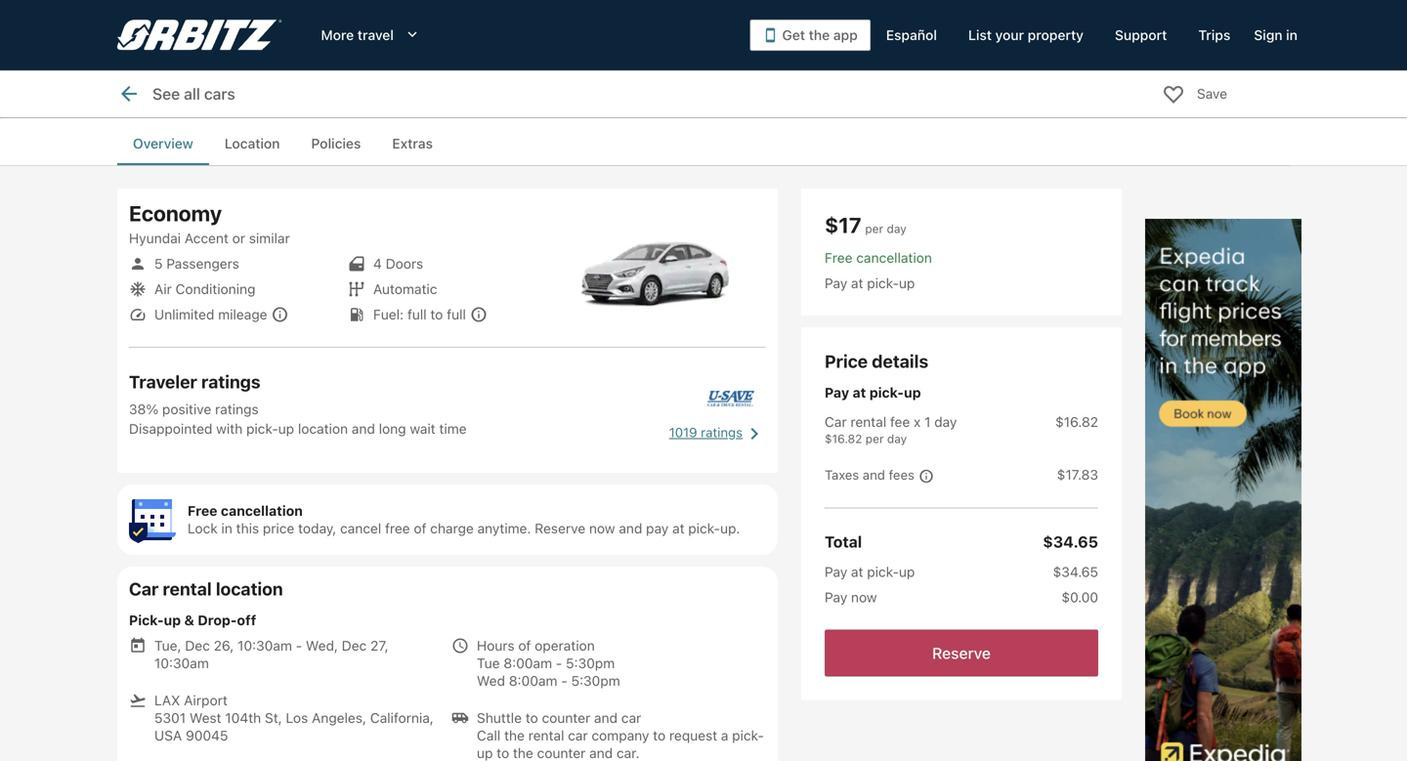 Task type: vqa. For each thing, say whether or not it's contained in the screenshot.
17
no



Task type: describe. For each thing, give the bounding box(es) containing it.
doors
[[386, 256, 423, 272]]

free for free cancellation pay at pick-up
[[825, 250, 853, 266]]

travel
[[358, 27, 394, 43]]

company
[[592, 728, 649, 744]]

at inside the free cancellation lock in this price today, cancel free of charge anytime. reserve now and pay at pick-up.
[[673, 520, 685, 537]]

$16.82 for $16.82
[[1056, 414, 1099, 430]]

up down the xsmall image
[[899, 564, 915, 580]]

with
[[216, 421, 243, 437]]

and inside traveler ratings 38% positive ratings disappointed with pick-up location and long wait time
[[352, 421, 375, 437]]

west
[[190, 710, 221, 726]]

and inside button
[[863, 467, 885, 483]]

to down call
[[497, 745, 509, 761]]

2 dec from the left
[[342, 638, 367, 654]]

car for car rental location
[[129, 579, 159, 600]]

up up x
[[904, 385, 921, 401]]

1 small image from the top
[[129, 255, 147, 273]]

operation
[[535, 638, 595, 654]]

104th
[[225, 710, 261, 726]]

economy
[[129, 200, 222, 226]]

air conditioning
[[154, 281, 256, 297]]

of inside 'hours of operation tue 8:00am - 5:30pm wed 8:00am - 5:30pm'
[[518, 638, 531, 654]]

lax airport 5301 west 104th st, los angeles, california, usa 90045
[[154, 692, 434, 744]]

u-save rental company image
[[708, 375, 755, 422]]

$0.00
[[1062, 589, 1099, 605]]

español
[[886, 27, 937, 43]]

list containing car rental fee x 1 day
[[825, 402, 1099, 484]]

list containing tue, dec 26, 10:30am - wed, dec 27, 10:30am
[[129, 637, 444, 756]]

$34.65 for total
[[1043, 533, 1099, 551]]

trips link
[[1183, 18, 1246, 53]]

1 vertical spatial the
[[504, 728, 525, 744]]

free
[[385, 520, 410, 537]]

0 vertical spatial 8:00am
[[504, 655, 552, 671]]

los
[[286, 710, 308, 726]]

pick- inside free cancellation pay at pick-up
[[867, 275, 899, 291]]

list item for hours of operation
[[452, 710, 766, 761]]

0 vertical spatial 10:30am
[[238, 638, 292, 654]]

small image inside tue, dec 26, 10:30am - wed, dec 27, 10:30am list item
[[129, 637, 147, 655]]

1 horizontal spatial now
[[851, 589, 877, 605]]

cars
[[204, 85, 235, 103]]

property
[[1028, 27, 1084, 43]]

pay at pick-up inside 'list'
[[825, 564, 915, 580]]

today,
[[298, 520, 336, 537]]

this
[[236, 520, 259, 537]]

small image left shuttle
[[452, 710, 469, 727]]

5
[[154, 256, 163, 272]]

hyundai
[[129, 230, 181, 246]]

tue, dec 26, 10:30am - wed, dec 27, 10:30am
[[154, 638, 389, 671]]

cancellation for up
[[857, 250, 932, 266]]

to inside dropdown button
[[430, 306, 443, 323]]

pick-
[[129, 612, 164, 628]]

theme default image for unlimited mileage
[[271, 306, 289, 324]]

traveler ratings 38% positive ratings disappointed with pick-up location and long wait time
[[129, 371, 467, 437]]

list
[[969, 27, 992, 43]]

1019 ratings button
[[669, 422, 766, 446]]

pick- up pay now
[[867, 564, 899, 580]]

0 vertical spatial counter
[[542, 710, 591, 726]]

app
[[834, 27, 858, 43]]

sign in
[[1254, 27, 1298, 43]]

conditioning
[[175, 281, 256, 297]]

price
[[825, 351, 868, 372]]

ratings for traveler
[[201, 371, 261, 392]]

small image left lax
[[129, 692, 147, 710]]

undefined image
[[743, 422, 766, 446]]

hours
[[477, 638, 515, 654]]

overview
[[133, 135, 193, 151]]

trips
[[1199, 27, 1231, 43]]

off
[[237, 612, 256, 628]]

get the app
[[782, 27, 858, 43]]

wed,
[[306, 638, 338, 654]]

pay inside free cancellation pay at pick-up
[[825, 275, 848, 291]]

traveler
[[129, 371, 197, 392]]

list containing overview
[[117, 122, 1290, 165]]

disappointed
[[129, 421, 213, 437]]

automatic
[[373, 281, 437, 297]]

$34.65 for pay at pick-up
[[1053, 564, 1099, 580]]

unlimited mileage
[[154, 306, 267, 323]]

per for $17
[[865, 222, 884, 236]]

2 pay from the top
[[825, 385, 849, 401]]

rental for fee
[[851, 414, 887, 430]]

cancellation for price
[[221, 503, 303, 519]]

theme default image for fuel: full to full
[[470, 306, 488, 324]]

taxes and fees button
[[825, 467, 934, 484]]

rental inside shuttle to counter and car call the rental car company to request a pick- up to the counter and car.
[[528, 728, 564, 744]]

extras
[[392, 135, 433, 151]]

day for $17
[[887, 222, 907, 236]]

airport
[[184, 692, 228, 709]]

support link
[[1100, 18, 1183, 53]]

total
[[825, 533, 862, 551]]

location inside traveler ratings 38% positive ratings disappointed with pick-up location and long wait time
[[298, 421, 348, 437]]

wait
[[410, 421, 436, 437]]

to right shuttle
[[526, 710, 538, 726]]

2 vertical spatial the
[[513, 745, 533, 761]]

fees
[[889, 467, 915, 483]]

1
[[925, 414, 931, 430]]

up inside traveler ratings 38% positive ratings disappointed with pick-up location and long wait time
[[278, 421, 294, 437]]

rental for location
[[163, 579, 212, 600]]

fuel:
[[373, 306, 404, 323]]

now inside the free cancellation lock in this price today, cancel free of charge anytime. reserve now and pay at pick-up.
[[589, 520, 615, 537]]

pay now
[[825, 589, 877, 605]]

positive
[[162, 401, 211, 417]]

see all cars
[[152, 85, 235, 103]]

1 vertical spatial counter
[[537, 745, 586, 761]]

small image left 4
[[348, 255, 366, 273]]

price details
[[825, 351, 929, 372]]

sign in button
[[1246, 18, 1306, 53]]

at inside free cancellation pay at pick-up
[[851, 275, 864, 291]]

see all cars link
[[117, 82, 235, 129]]

and up company
[[594, 710, 618, 726]]

charge
[[430, 520, 474, 537]]

list your property
[[969, 27, 1084, 43]]

free cancellation pay at pick-up
[[825, 250, 932, 291]]

free cancellation lock in this price today, cancel free of charge anytime. reserve now and pay at pick-up.
[[188, 503, 740, 537]]

angeles,
[[312, 710, 367, 726]]

1 vertical spatial 8:00am
[[509, 673, 558, 689]]

support
[[1115, 27, 1167, 43]]

at down price at top
[[853, 385, 866, 401]]

wed
[[477, 673, 505, 689]]

1 vertical spatial day
[[935, 414, 957, 430]]

st,
[[265, 710, 282, 726]]

small image left the automatic in the left top of the page
[[348, 281, 366, 298]]

fuel: full to full button
[[373, 306, 488, 324]]

1 vertical spatial ratings
[[215, 401, 259, 417]]



Task type: locate. For each thing, give the bounding box(es) containing it.
pay down price at top
[[825, 385, 849, 401]]

5 passengers
[[154, 256, 239, 272]]

1 theme default image from the left
[[271, 306, 289, 324]]

lock
[[188, 520, 218, 537]]

1 per from the top
[[865, 222, 884, 236]]

small image left unlimited
[[129, 306, 147, 324]]

$16.82
[[1056, 414, 1099, 430], [825, 432, 862, 446]]

day down fee
[[887, 432, 907, 446]]

tue, dec 26, 10:30am - wed, dec 27, 10:30am list item
[[129, 637, 444, 672]]

0 horizontal spatial full
[[407, 306, 427, 323]]

price
[[263, 520, 295, 537]]

in inside 'dropdown button'
[[1286, 27, 1298, 43]]

car for car rental fee x 1 day
[[825, 414, 847, 430]]

$16.82 for $16.82 per day
[[825, 432, 862, 446]]

27,
[[371, 638, 389, 654]]

0 horizontal spatial cancellation
[[221, 503, 303, 519]]

directional image
[[117, 82, 141, 106]]

10:30am down tue,
[[154, 655, 209, 671]]

1 vertical spatial in
[[221, 520, 232, 537]]

at
[[851, 275, 864, 291], [853, 385, 866, 401], [673, 520, 685, 537], [851, 564, 864, 580]]

0 horizontal spatial free
[[188, 503, 217, 519]]

reserve inside the free cancellation lock in this price today, cancel free of charge anytime. reserve now and pay at pick-up.
[[535, 520, 586, 537]]

0 horizontal spatial 10:30am
[[154, 655, 209, 671]]

cancel
[[340, 520, 381, 537]]

small image
[[129, 255, 147, 273], [129, 306, 147, 324]]

pick- inside shuttle to counter and car call the rental car company to request a pick- up to the counter and car.
[[732, 728, 764, 744]]

to
[[430, 306, 443, 323], [526, 710, 538, 726], [653, 728, 666, 744], [497, 745, 509, 761]]

day inside '$17 per day'
[[887, 222, 907, 236]]

mileage
[[218, 306, 267, 323]]

car rental fee x 1 day
[[825, 414, 957, 430]]

0 horizontal spatial dec
[[185, 638, 210, 654]]

policies
[[311, 135, 361, 151]]

0 horizontal spatial reserve
[[535, 520, 586, 537]]

and left fees
[[863, 467, 885, 483]]

list containing hours of operation
[[452, 637, 766, 761]]

list item for tue, dec 26, 10:30am - wed, dec 27, 10:30am
[[129, 692, 444, 745]]

day right 1
[[935, 414, 957, 430]]

10:30am down off
[[238, 638, 292, 654]]

1 vertical spatial $16.82
[[825, 432, 862, 446]]

pick- inside the free cancellation lock in this price today, cancel free of charge anytime. reserve now and pay at pick-up.
[[688, 520, 720, 537]]

5301
[[154, 710, 186, 726]]

in
[[1286, 27, 1298, 43], [221, 520, 232, 537]]

your
[[996, 27, 1024, 43]]

list containing pay at pick-up
[[825, 563, 1099, 606]]

0 horizontal spatial theme default image
[[271, 306, 289, 324]]

up inside free cancellation pay at pick-up
[[899, 275, 915, 291]]

accent
[[185, 230, 229, 246]]

theme default image right fuel: full to full
[[470, 306, 488, 324]]

or
[[232, 230, 245, 246]]

at down '$17 per day'
[[851, 275, 864, 291]]

unlimited mileage button
[[154, 306, 289, 324]]

list item containing shuttle to counter and car
[[452, 710, 766, 761]]

pick- right with
[[246, 421, 278, 437]]

anytime.
[[478, 520, 531, 537]]

of right hours
[[518, 638, 531, 654]]

pay down total
[[825, 589, 848, 605]]

1 vertical spatial free
[[188, 503, 217, 519]]

2 vertical spatial ratings
[[701, 425, 743, 440]]

free for free cancellation lock in this price today, cancel free of charge anytime. reserve now and pay at pick-up.
[[188, 503, 217, 519]]

1 vertical spatial pay at pick-up
[[825, 564, 915, 580]]

2 per from the top
[[866, 432, 884, 446]]

location
[[225, 135, 280, 151]]

fee
[[890, 414, 910, 430]]

drop-
[[198, 612, 237, 628]]

3 pay from the top
[[825, 564, 848, 580]]

car left company
[[568, 728, 588, 744]]

fuel: full to full
[[373, 306, 466, 323]]

up inside shuttle to counter and car call the rental car company to request a pick- up to the counter and car.
[[477, 745, 493, 761]]

0 vertical spatial now
[[589, 520, 615, 537]]

2 full from the left
[[447, 306, 466, 323]]

pick-
[[867, 275, 899, 291], [870, 385, 904, 401], [246, 421, 278, 437], [688, 520, 720, 537], [867, 564, 899, 580], [732, 728, 764, 744]]

list containing free cancellation
[[825, 249, 1099, 292]]

small image down the pick-
[[129, 637, 147, 655]]

theme default image
[[271, 306, 289, 324], [470, 306, 488, 324]]

0 vertical spatial pay at pick-up
[[825, 385, 921, 401]]

see
[[152, 85, 180, 103]]

passengers
[[166, 256, 239, 272]]

up down '$17 per day'
[[899, 275, 915, 291]]

a
[[721, 728, 729, 744]]

pay at pick-up up pay now
[[825, 564, 915, 580]]

location up off
[[216, 579, 283, 600]]

1 vertical spatial 10:30am
[[154, 655, 209, 671]]

2 vertical spatial -
[[561, 673, 568, 689]]

call
[[477, 728, 501, 744]]

1 horizontal spatial reserve
[[932, 644, 991, 663]]

pay down the "$17"
[[825, 275, 848, 291]]

0 horizontal spatial in
[[221, 520, 232, 537]]

1 horizontal spatial $16.82
[[1056, 414, 1099, 430]]

and inside the free cancellation lock in this price today, cancel free of charge anytime. reserve now and pay at pick-up.
[[619, 520, 642, 537]]

0 vertical spatial reserve
[[535, 520, 586, 537]]

0 horizontal spatial of
[[414, 520, 427, 537]]

taxes and fees
[[825, 467, 915, 483]]

sign
[[1254, 27, 1283, 43]]

full right the fuel:
[[447, 306, 466, 323]]

rental up $16.82 per day
[[851, 414, 887, 430]]

1 vertical spatial of
[[518, 638, 531, 654]]

list your property link
[[953, 18, 1100, 53]]

reserve inside button
[[932, 644, 991, 663]]

california,
[[370, 710, 434, 726]]

shuttle to counter and car call the rental car company to request a pick- up to the counter and car.
[[477, 710, 764, 761]]

8:00am
[[504, 655, 552, 671], [509, 673, 558, 689]]

0 horizontal spatial car
[[568, 728, 588, 744]]

1 vertical spatial now
[[851, 589, 877, 605]]

car up company
[[621, 710, 641, 726]]

download the app button image
[[763, 27, 778, 43]]

save
[[1197, 86, 1228, 102]]

location left long on the bottom
[[298, 421, 348, 437]]

details
[[872, 351, 929, 372]]

to left request
[[653, 728, 666, 744]]

reserve
[[535, 520, 586, 537], [932, 644, 991, 663]]

counter
[[542, 710, 591, 726], [537, 745, 586, 761]]

small image left hours
[[452, 637, 469, 655]]

38%
[[129, 401, 159, 417]]

per
[[865, 222, 884, 236], [866, 432, 884, 446]]

free
[[825, 250, 853, 266], [188, 503, 217, 519]]

rental up &
[[163, 579, 212, 600]]

small image
[[348, 255, 366, 273], [129, 281, 147, 298], [348, 281, 366, 298], [348, 306, 366, 324], [129, 637, 147, 655], [452, 637, 469, 655], [129, 692, 147, 710], [452, 710, 469, 727]]

2 horizontal spatial rental
[[851, 414, 887, 430]]

español button
[[871, 18, 953, 53]]

1 vertical spatial -
[[556, 655, 562, 671]]

1 pay from the top
[[825, 275, 848, 291]]

and left pay
[[619, 520, 642, 537]]

similar
[[249, 230, 290, 246]]

$34.65 inside 'list'
[[1053, 564, 1099, 580]]

- inside tue, dec 26, 10:30am - wed, dec 27, 10:30am
[[296, 638, 302, 654]]

now down total
[[851, 589, 877, 605]]

ratings inside button
[[701, 425, 743, 440]]

tue
[[477, 655, 500, 671]]

1 vertical spatial cancellation
[[221, 503, 303, 519]]

1 horizontal spatial car
[[621, 710, 641, 726]]

at up pay now
[[851, 564, 864, 580]]

taxes
[[825, 467, 859, 483]]

1 horizontal spatial 10:30am
[[238, 638, 292, 654]]

1 horizontal spatial car
[[825, 414, 847, 430]]

policies link
[[296, 122, 377, 165]]

1 full from the left
[[407, 306, 427, 323]]

4 pay from the top
[[825, 589, 848, 605]]

list item containing hours of operation
[[452, 637, 766, 690]]

4 doors
[[373, 256, 423, 272]]

$16.82 up the taxes
[[825, 432, 862, 446]]

$16.82 per day
[[825, 432, 907, 446]]

of right free
[[414, 520, 427, 537]]

free up lock
[[188, 503, 217, 519]]

0 vertical spatial of
[[414, 520, 427, 537]]

1 vertical spatial 5:30pm
[[571, 673, 620, 689]]

2 small image from the top
[[129, 306, 147, 324]]

$17
[[825, 212, 862, 238]]

0 vertical spatial the
[[809, 27, 830, 43]]

pick- down '$17 per day'
[[867, 275, 899, 291]]

cancellation down '$17 per day'
[[857, 250, 932, 266]]

ratings for 1019
[[701, 425, 743, 440]]

request
[[669, 728, 717, 744]]

$17.83
[[1057, 467, 1099, 483]]

cancellation up this
[[221, 503, 303, 519]]

0 vertical spatial $34.65
[[1043, 533, 1099, 551]]

per for $16.82
[[866, 432, 884, 446]]

full
[[407, 306, 427, 323], [447, 306, 466, 323]]

Save Economy from U-Save to a trip checkbox
[[1158, 78, 1189, 109]]

1 vertical spatial car
[[568, 728, 588, 744]]

day for $16.82
[[887, 432, 907, 446]]

per right the "$17"
[[865, 222, 884, 236]]

time
[[439, 421, 467, 437]]

reserve button
[[825, 630, 1099, 677]]

1 vertical spatial rental
[[163, 579, 212, 600]]

$34.65
[[1043, 533, 1099, 551], [1053, 564, 1099, 580]]

per down car rental fee x 1 day
[[866, 432, 884, 446]]

2 vertical spatial day
[[887, 432, 907, 446]]

1 vertical spatial location
[[216, 579, 283, 600]]

1 horizontal spatial location
[[298, 421, 348, 437]]

pay
[[825, 275, 848, 291], [825, 385, 849, 401], [825, 564, 848, 580], [825, 589, 848, 605]]

cancellation inside free cancellation pay at pick-up
[[857, 250, 932, 266]]

day
[[887, 222, 907, 236], [935, 414, 957, 430], [887, 432, 907, 446]]

1 vertical spatial per
[[866, 432, 884, 446]]

more travel button
[[305, 18, 437, 53]]

pick- up car rental fee x 1 day
[[870, 385, 904, 401]]

2 pay at pick-up from the top
[[825, 564, 915, 580]]

0 vertical spatial day
[[887, 222, 907, 236]]

0 horizontal spatial $16.82
[[825, 432, 862, 446]]

car.
[[617, 745, 640, 761]]

pay up pay now
[[825, 564, 848, 580]]

in inside the free cancellation lock in this price today, cancel free of charge anytime. reserve now and pay at pick-up.
[[221, 520, 232, 537]]

1 horizontal spatial theme default image
[[470, 306, 488, 324]]

0 vertical spatial 5:30pm
[[566, 655, 615, 671]]

0 horizontal spatial rental
[[163, 579, 212, 600]]

1 horizontal spatial in
[[1286, 27, 1298, 43]]

orbitz logo image
[[117, 20, 282, 51]]

cancellation inside the free cancellation lock in this price today, cancel free of charge anytime. reserve now and pay at pick-up.
[[221, 503, 303, 519]]

now left pay
[[589, 520, 615, 537]]

get the app link
[[750, 20, 871, 51]]

pick- inside traveler ratings 38% positive ratings disappointed with pick-up location and long wait time
[[246, 421, 278, 437]]

list item
[[452, 637, 766, 690], [129, 692, 444, 745], [452, 710, 766, 761]]

up right with
[[278, 421, 294, 437]]

0 horizontal spatial now
[[589, 520, 615, 537]]

unlimited
[[154, 306, 214, 323]]

and left long on the bottom
[[352, 421, 375, 437]]

at right pay
[[673, 520, 685, 537]]

small image left 5
[[129, 255, 147, 273]]

1 horizontal spatial of
[[518, 638, 531, 654]]

0 horizontal spatial location
[[216, 579, 283, 600]]

car up the pick-
[[129, 579, 159, 600]]

and down company
[[589, 745, 613, 761]]

0 vertical spatial ratings
[[201, 371, 261, 392]]

location
[[298, 421, 348, 437], [216, 579, 283, 600]]

lax
[[154, 692, 180, 709]]

pick- right pay
[[688, 520, 720, 537]]

counter down 'hours of operation tue 8:00am - 5:30pm wed 8:00am - 5:30pm'
[[542, 710, 591, 726]]

car rental location
[[129, 579, 283, 600]]

1 vertical spatial $34.65
[[1053, 564, 1099, 580]]

0 vertical spatial per
[[865, 222, 884, 236]]

pick- right 'a'
[[732, 728, 764, 744]]

car up $16.82 per day
[[825, 414, 847, 430]]

counter left the car.
[[537, 745, 586, 761]]

free down the "$17"
[[825, 250, 853, 266]]

0 vertical spatial rental
[[851, 414, 887, 430]]

1 horizontal spatial dec
[[342, 638, 367, 654]]

1 horizontal spatial free
[[825, 250, 853, 266]]

$16.82 up '$17.83'
[[1056, 414, 1099, 430]]

small image left air
[[129, 281, 147, 298]]

90045
[[186, 728, 228, 744]]

1 horizontal spatial cancellation
[[857, 250, 932, 266]]

1019
[[669, 425, 697, 440]]

in right sign
[[1286, 27, 1298, 43]]

overview link
[[117, 122, 209, 165]]

2 vertical spatial rental
[[528, 728, 564, 744]]

list item containing lax airport
[[129, 692, 444, 745]]

0 vertical spatial location
[[298, 421, 348, 437]]

1 pay at pick-up from the top
[[825, 385, 921, 401]]

&
[[184, 612, 194, 628]]

hours of operation tue 8:00am - 5:30pm wed 8:00am - 5:30pm
[[477, 638, 620, 689]]

economy image
[[559, 224, 755, 324]]

pay at pick-up down price details
[[825, 385, 921, 401]]

free inside the free cancellation lock in this price today, cancel free of charge anytime. reserve now and pay at pick-up.
[[188, 503, 217, 519]]

0 horizontal spatial car
[[129, 579, 159, 600]]

10:30am
[[238, 638, 292, 654], [154, 655, 209, 671]]

to down the automatic in the left top of the page
[[430, 306, 443, 323]]

1 vertical spatial car
[[129, 579, 159, 600]]

more travel
[[321, 27, 394, 43]]

per inside '$17 per day'
[[865, 222, 884, 236]]

more
[[321, 27, 354, 43]]

now
[[589, 520, 615, 537], [851, 589, 877, 605]]

ratings
[[201, 371, 261, 392], [215, 401, 259, 417], [701, 425, 743, 440]]

rental right call
[[528, 728, 564, 744]]

1 dec from the left
[[185, 638, 210, 654]]

dec down 'pick-up & drop-off' at the left bottom of the page
[[185, 638, 210, 654]]

free inside free cancellation pay at pick-up
[[825, 250, 853, 266]]

8:00am down hours
[[504, 655, 552, 671]]

pay at pick-up
[[825, 385, 921, 401], [825, 564, 915, 580]]

0 vertical spatial car
[[825, 414, 847, 430]]

xsmall image
[[915, 469, 934, 484]]

full down the automatic in the left top of the page
[[407, 306, 427, 323]]

0 vertical spatial in
[[1286, 27, 1298, 43]]

dec left 27,
[[342, 638, 367, 654]]

1 vertical spatial reserve
[[932, 644, 991, 663]]

0 vertical spatial -
[[296, 638, 302, 654]]

0 vertical spatial $16.82
[[1056, 414, 1099, 430]]

0 vertical spatial small image
[[129, 255, 147, 273]]

1 vertical spatial small image
[[129, 306, 147, 324]]

26,
[[214, 638, 234, 654]]

up left &
[[164, 612, 181, 628]]

0 vertical spatial car
[[621, 710, 641, 726]]

1 horizontal spatial full
[[447, 306, 466, 323]]

1 horizontal spatial rental
[[528, 728, 564, 744]]

8:00am right "wed"
[[509, 673, 558, 689]]

air
[[154, 281, 172, 297]]

0 vertical spatial cancellation
[[857, 250, 932, 266]]

day up free cancellation pay at pick-up
[[887, 222, 907, 236]]

list
[[117, 122, 1290, 165], [825, 249, 1099, 292], [825, 402, 1099, 484], [825, 563, 1099, 606], [129, 637, 444, 756], [452, 637, 766, 761]]

small image left the fuel:
[[348, 306, 366, 324]]

4
[[373, 256, 382, 272]]

up down call
[[477, 745, 493, 761]]

2 theme default image from the left
[[470, 306, 488, 324]]

of inside the free cancellation lock in this price today, cancel free of charge anytime. reserve now and pay at pick-up.
[[414, 520, 427, 537]]

theme default image right mileage
[[271, 306, 289, 324]]

0 vertical spatial free
[[825, 250, 853, 266]]

in left this
[[221, 520, 232, 537]]



